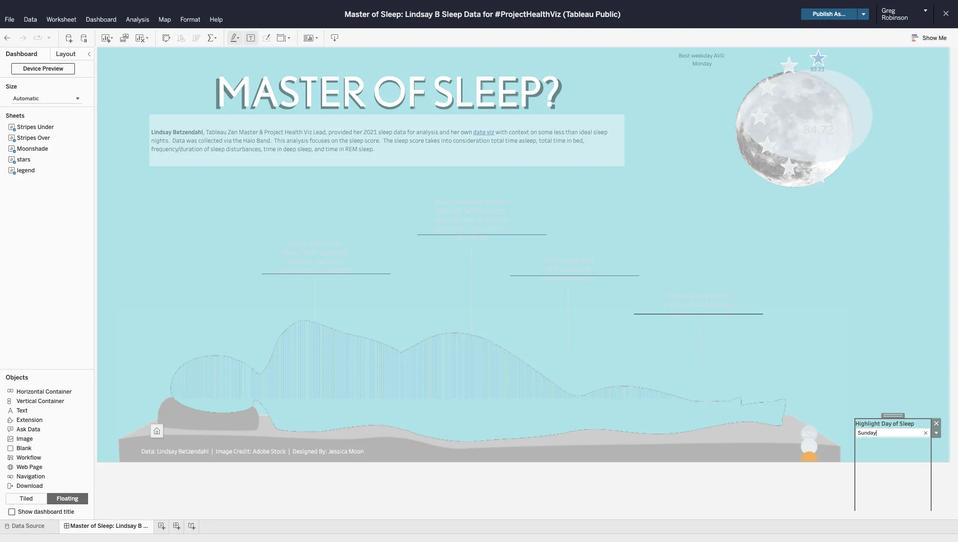 Task type: describe. For each thing, give the bounding box(es) containing it.
time down focuses
[[326, 145, 338, 153]]

score.
[[365, 137, 381, 144]]

pause auto updates image
[[80, 33, 89, 43]]

container for vertical container
[[38, 398, 64, 405]]

stripes down new worksheet image
[[99, 52, 131, 66]]

disturbances,
[[226, 145, 262, 153]]

1 horizontal spatial over
[[133, 52, 154, 66]]

title
[[64, 509, 74, 516]]

device preview button
[[11, 63, 75, 74]]

2021
[[364, 128, 377, 136]]

blank option
[[6, 443, 81, 453]]

extension
[[16, 417, 43, 424]]

format
[[180, 16, 201, 23]]

lead,
[[313, 128, 327, 136]]

stripes over inside application
[[99, 52, 154, 66]]

stars
[[17, 156, 30, 163]]

map
[[159, 16, 171, 23]]

show me button
[[908, 31, 956, 45]]

application containing stripes over
[[94, 26, 959, 542]]

navigation option
[[6, 472, 81, 481]]

zen
[[228, 128, 238, 136]]

public)
[[596, 10, 621, 19]]

vertical
[[16, 398, 37, 405]]

0 horizontal spatial under
[[38, 124, 54, 131]]

sleep: for master of sleep: lindsay b sleep data
[[98, 523, 114, 530]]

text
[[16, 408, 28, 414]]

sleep right ideal
[[594, 128, 608, 136]]

b for master of sleep: lindsay b sleep data for #projecthealthviz (tableau public)
[[435, 10, 440, 19]]

1 total from the left
[[491, 137, 504, 144]]

web
[[16, 464, 28, 471]]

dashboard
[[34, 509, 62, 516]]

takes
[[425, 137, 440, 144]]

as...
[[834, 11, 846, 17]]

sleep.
[[359, 145, 375, 153]]

0 vertical spatial betzendahl
[[173, 128, 203, 136]]

blank
[[16, 445, 32, 452]]

day
[[882, 420, 892, 427]]

asleep,
[[519, 137, 538, 144]]

download
[[16, 483, 43, 490]]

1 vertical spatial betzendahl
[[179, 448, 209, 455]]

sleep up rem
[[349, 137, 364, 144]]

greg robinson
[[882, 7, 908, 21]]

analysis for and
[[417, 128, 438, 136]]

workflow
[[16, 455, 41, 461]]

sort descending image
[[192, 33, 201, 43]]

0 horizontal spatial in
[[277, 145, 282, 153]]

provided
[[329, 128, 352, 136]]

show for show dashboard title
[[18, 509, 33, 516]]

greg
[[882, 7, 896, 14]]

bed,
[[573, 137, 585, 144]]

master for master of sleep: lindsay b sleep data
[[70, 523, 89, 530]]

than
[[566, 128, 578, 136]]

lindsay betzendahl , tableau zen master & project health viz lead, provided her 2021 sleep data for analysis and her own data viz
[[151, 128, 495, 136]]

data: lindsay betzendahl  |  image credit: adobe stock  |  designed by: jessica moon
[[141, 448, 364, 455]]

ask
[[16, 426, 26, 433]]

me
[[939, 35, 947, 41]]

source
[[26, 523, 44, 530]]

publish
[[813, 11, 833, 17]]

0 vertical spatial and
[[440, 128, 450, 136]]

ask data
[[16, 426, 40, 433]]

collapse image
[[86, 51, 92, 57]]

&
[[259, 128, 263, 136]]

fit image
[[277, 33, 292, 43]]

analysis for focuses
[[287, 137, 309, 144]]

data:
[[141, 448, 156, 455]]

(tableau
[[563, 10, 594, 19]]

analysis
[[126, 16, 149, 23]]

1 vertical spatial sleep
[[900, 420, 915, 427]]

page
[[29, 464, 42, 471]]

,
[[203, 128, 205, 136]]

file
[[5, 16, 14, 23]]

swap rows and columns image
[[162, 33, 171, 43]]

new data source image
[[65, 33, 74, 43]]

list box containing stripes under
[[6, 122, 88, 367]]

preview
[[42, 66, 63, 72]]

2 data from the left
[[474, 128, 486, 136]]

undo image
[[3, 33, 12, 43]]

new worksheet image
[[101, 33, 114, 43]]

show me
[[923, 35, 947, 41]]

2 the from the left
[[339, 137, 348, 144]]

ideal
[[579, 128, 592, 136]]

replay animation image
[[46, 35, 52, 40]]

data inside with context on some less than ideal sleep nights.  data was collected via the halo band.  this analysis focuses on the sleep score.  the sleep score takes into consideration total time asleep, total time in bed, frequency/duration of sleep disturbances, time in deep sleep, and time in rem sleep.
[[172, 137, 185, 144]]

score
[[410, 137, 424, 144]]

workflow option
[[6, 453, 81, 462]]

highlight
[[856, 420, 881, 427]]

vertical container
[[16, 398, 64, 405]]

moon
[[349, 448, 364, 455]]

publish as...
[[813, 11, 846, 17]]

some
[[539, 128, 553, 136]]

1 her from the left
[[354, 128, 362, 136]]

time down less
[[554, 137, 566, 144]]

navigation
[[16, 474, 45, 480]]

halo
[[243, 137, 255, 144]]

1 horizontal spatial dashboard
[[86, 16, 117, 23]]

designed
[[293, 448, 318, 455]]

horizontal
[[16, 389, 44, 395]]

data inside option
[[28, 426, 40, 433]]

context
[[509, 128, 529, 136]]

sleep for master of sleep: lindsay b sleep data for #projecthealthviz (tableau public)
[[442, 10, 462, 19]]

of inside with context on some less than ideal sleep nights.  data was collected via the halo band.  this analysis focuses on the sleep score.  the sleep score takes into consideration total time asleep, total time in bed, frequency/duration of sleep disturbances, time in deep sleep, and time in rem sleep.
[[204, 145, 209, 153]]

highlight image
[[230, 33, 241, 43]]

horizontal container option
[[6, 387, 81, 396]]

text option
[[6, 406, 81, 415]]

moonshade
[[17, 146, 48, 152]]

2 | from the left
[[288, 448, 290, 455]]

less
[[554, 128, 565, 136]]

vertical container option
[[6, 396, 81, 406]]

best
[[679, 52, 690, 59]]

this
[[274, 137, 285, 144]]



Task type: locate. For each thing, give the bounding box(es) containing it.
more options image
[[932, 428, 942, 438]]

container up vertical container option
[[45, 389, 72, 395]]

and inside with context on some less than ideal sleep nights.  data was collected via the halo band.  this analysis focuses on the sleep score.  the sleep score takes into consideration total time asleep, total time in bed, frequency/duration of sleep disturbances, time in deep sleep, and time in rem sleep.
[[315, 145, 324, 153]]

togglestate option group
[[6, 493, 88, 505]]

help
[[210, 16, 223, 23]]

in down than at the top
[[567, 137, 572, 144]]

1 | from the left
[[211, 448, 213, 455]]

worksheet
[[47, 16, 76, 23]]

0 horizontal spatial the
[[233, 137, 242, 144]]

0 horizontal spatial stripes under
[[17, 124, 54, 131]]

data source
[[12, 523, 44, 530]]

remove from dashboard image
[[932, 418, 942, 428]]

1 horizontal spatial in
[[339, 145, 344, 153]]

0 vertical spatial over
[[133, 52, 154, 66]]

under
[[136, 52, 163, 66], [38, 124, 54, 131]]

1 vertical spatial show
[[18, 509, 33, 516]]

stripes
[[99, 52, 131, 66], [101, 52, 134, 66], [17, 124, 36, 131], [17, 135, 36, 141]]

1 vertical spatial and
[[315, 145, 324, 153]]

avg:
[[714, 52, 726, 59]]

was
[[186, 137, 197, 144]]

time down band.
[[264, 145, 276, 153]]

sleep up 'the'
[[378, 128, 393, 136]]

1 data from the left
[[394, 128, 406, 136]]

floating
[[57, 496, 78, 502]]

zoom home image
[[152, 426, 162, 436]]

1 horizontal spatial on
[[531, 128, 537, 136]]

data right 2021
[[394, 128, 406, 136]]

under down clear sheet image
[[136, 52, 163, 66]]

weekday
[[691, 52, 713, 59]]

0 vertical spatial sleep
[[442, 10, 462, 19]]

duplicate image
[[120, 33, 129, 43]]

and down focuses
[[315, 145, 324, 153]]

0 horizontal spatial stripes over
[[17, 135, 50, 141]]

total
[[491, 137, 504, 144], [539, 137, 552, 144]]

1 horizontal spatial under
[[136, 52, 163, 66]]

sleep:
[[381, 10, 403, 19], [98, 523, 114, 530]]

1 horizontal spatial sleep:
[[381, 10, 403, 19]]

0 horizontal spatial image
[[16, 436, 33, 442]]

0 horizontal spatial data
[[394, 128, 406, 136]]

1 horizontal spatial stripes under
[[101, 52, 163, 66]]

2 total from the left
[[539, 137, 552, 144]]

2 horizontal spatial master
[[345, 10, 370, 19]]

0 vertical spatial under
[[136, 52, 163, 66]]

redo image
[[18, 33, 27, 43]]

collected
[[198, 137, 223, 144]]

and up into at top left
[[440, 128, 450, 136]]

0 horizontal spatial show
[[18, 509, 33, 516]]

stripes under up moonshade
[[17, 124, 54, 131]]

1 horizontal spatial for
[[483, 10, 493, 19]]

betzendahl right data: on the bottom left of page
[[179, 448, 209, 455]]

layout
[[56, 50, 76, 57]]

0 horizontal spatial sleep:
[[98, 523, 114, 530]]

1 horizontal spatial sleep
[[442, 10, 462, 19]]

and
[[440, 128, 450, 136], [315, 145, 324, 153]]

analysis inside with context on some less than ideal sleep nights.  data was collected via the halo band.  this analysis focuses on the sleep score.  the sleep score takes into consideration total time asleep, total time in bed, frequency/duration of sleep disturbances, time in deep sleep, and time in rem sleep.
[[287, 137, 309, 144]]

1 vertical spatial for
[[407, 128, 415, 136]]

1 vertical spatial b
[[138, 523, 142, 530]]

monday
[[693, 60, 712, 67]]

stripes over inside list box
[[17, 135, 50, 141]]

totals image
[[207, 33, 218, 43]]

stripes under
[[101, 52, 163, 66], [17, 124, 54, 131]]

consideration
[[453, 137, 490, 144]]

by:
[[319, 448, 327, 455]]

1 vertical spatial container
[[38, 398, 64, 405]]

size
[[6, 83, 17, 90]]

stripes down sheets
[[17, 124, 36, 131]]

1 horizontal spatial the
[[339, 137, 348, 144]]

stripes up moonshade
[[17, 135, 36, 141]]

for left #projecthealthviz
[[483, 10, 493, 19]]

image inside 'option'
[[16, 436, 33, 442]]

tiled
[[20, 496, 33, 502]]

in
[[567, 137, 572, 144], [277, 145, 282, 153], [339, 145, 344, 153]]

1 horizontal spatial analysis
[[417, 128, 438, 136]]

extension option
[[6, 415, 81, 425]]

0 vertical spatial sleep:
[[381, 10, 403, 19]]

project
[[264, 128, 284, 136]]

viz
[[304, 128, 312, 136]]

viz
[[487, 128, 495, 136]]

1 horizontal spatial and
[[440, 128, 450, 136]]

rem
[[345, 145, 358, 153]]

credit:
[[234, 448, 252, 455]]

in left rem
[[339, 145, 344, 153]]

tableau
[[206, 128, 227, 136]]

1 horizontal spatial |
[[288, 448, 290, 455]]

web page
[[16, 464, 42, 471]]

1 horizontal spatial show
[[923, 35, 938, 41]]

1 vertical spatial dashboard
[[6, 50, 37, 57]]

2 horizontal spatial sleep
[[900, 420, 915, 427]]

0 horizontal spatial on
[[331, 137, 338, 144]]

her left the own
[[451, 128, 460, 136]]

0 vertical spatial for
[[483, 10, 493, 19]]

image left "credit:"
[[216, 448, 232, 455]]

0 horizontal spatial over
[[38, 135, 50, 141]]

betzendahl
[[173, 128, 203, 136], [179, 448, 209, 455]]

show inside button
[[923, 35, 938, 41]]

total down some
[[539, 137, 552, 144]]

1 vertical spatial analysis
[[287, 137, 309, 144]]

over up moonshade
[[38, 135, 50, 141]]

0 horizontal spatial and
[[315, 145, 324, 153]]

show left me on the top of the page
[[923, 35, 938, 41]]

sort ascending image
[[177, 33, 186, 43]]

1 vertical spatial sleep:
[[98, 523, 114, 530]]

stripes over up moonshade
[[17, 135, 50, 141]]

master of sleep: lindsay b sleep data for #projecthealthviz (tableau public)
[[345, 10, 621, 19]]

stock
[[271, 448, 286, 455]]

analysis up takes
[[417, 128, 438, 136]]

the down provided
[[339, 137, 348, 144]]

1 vertical spatial on
[[331, 137, 338, 144]]

lindsay
[[405, 10, 433, 19], [151, 128, 172, 136], [157, 448, 177, 455], [116, 523, 137, 530]]

highlight day of sleep
[[856, 420, 915, 427]]

under up moonshade
[[38, 124, 54, 131]]

device preview
[[23, 66, 63, 72]]

0 horizontal spatial dashboard
[[6, 50, 37, 57]]

0 vertical spatial on
[[531, 128, 537, 136]]

device
[[23, 66, 41, 72]]

of
[[372, 10, 379, 19], [204, 145, 209, 153], [893, 420, 899, 427], [91, 523, 96, 530]]

0 vertical spatial container
[[45, 389, 72, 395]]

image option
[[6, 434, 81, 443]]

0 vertical spatial analysis
[[417, 128, 438, 136]]

0 horizontal spatial b
[[138, 523, 142, 530]]

into
[[441, 137, 452, 144]]

best weekday avg: monday
[[679, 52, 726, 67]]

2 vertical spatial sleep
[[143, 523, 159, 530]]

robinson
[[882, 14, 908, 21]]

show dashboard title
[[18, 509, 74, 516]]

own
[[461, 128, 472, 136]]

1 vertical spatial under
[[38, 124, 54, 131]]

1 the from the left
[[233, 137, 242, 144]]

data
[[464, 10, 481, 19], [24, 16, 37, 23], [172, 137, 185, 144], [28, 426, 40, 433], [12, 523, 24, 530], [160, 523, 173, 530]]

the down zen
[[233, 137, 242, 144]]

container down horizontal container
[[38, 398, 64, 405]]

1 horizontal spatial image
[[216, 448, 232, 455]]

download option
[[6, 481, 81, 491]]

nights.
[[151, 137, 170, 144]]

1 horizontal spatial total
[[539, 137, 552, 144]]

| right stock
[[288, 448, 290, 455]]

| left "credit:"
[[211, 448, 213, 455]]

time down context
[[506, 137, 518, 144]]

0 vertical spatial stripes under
[[101, 52, 163, 66]]

#projecthealthviz
[[495, 10, 561, 19]]

image up blank
[[16, 436, 33, 442]]

publish as... button
[[801, 8, 858, 20]]

2 horizontal spatial in
[[567, 137, 572, 144]]

over
[[133, 52, 154, 66], [38, 135, 50, 141]]

0 vertical spatial stripes over
[[99, 52, 154, 66]]

container inside horizontal container option
[[45, 389, 72, 395]]

health
[[285, 128, 303, 136]]

0 vertical spatial image
[[16, 436, 33, 442]]

1 vertical spatial over
[[38, 135, 50, 141]]

format workbook image
[[262, 33, 271, 43]]

betzendahl up the was
[[173, 128, 203, 136]]

the
[[383, 137, 393, 144]]

data left viz
[[474, 128, 486, 136]]

0 horizontal spatial her
[[354, 128, 362, 136]]

master
[[345, 10, 370, 19], [239, 128, 258, 136], [70, 523, 89, 530]]

over down clear sheet image
[[133, 52, 154, 66]]

in down this
[[277, 145, 282, 153]]

1 horizontal spatial stripes over
[[99, 52, 154, 66]]

sleep: for master of sleep: lindsay b sleep data for #projecthealthviz (tableau public)
[[381, 10, 403, 19]]

show down tiled
[[18, 509, 33, 516]]

1 horizontal spatial data
[[474, 128, 486, 136]]

legend
[[17, 167, 35, 174]]

with
[[496, 128, 508, 136]]

1 vertical spatial master
[[239, 128, 258, 136]]

stripes under down duplicate 'icon'
[[101, 52, 163, 66]]

sleep down collected
[[211, 145, 225, 153]]

deep
[[283, 145, 296, 153]]

0 vertical spatial master
[[345, 10, 370, 19]]

list box
[[6, 122, 88, 367]]

1 horizontal spatial her
[[451, 128, 460, 136]]

on
[[531, 128, 537, 136], [331, 137, 338, 144]]

1 vertical spatial stripes over
[[17, 135, 50, 141]]

for up score
[[407, 128, 415, 136]]

2 vertical spatial master
[[70, 523, 89, 530]]

0 horizontal spatial master
[[70, 523, 89, 530]]

1 vertical spatial stripes under
[[17, 124, 54, 131]]

0 horizontal spatial |
[[211, 448, 213, 455]]

horizontal container
[[16, 389, 72, 395]]

on down provided
[[331, 137, 338, 144]]

0 horizontal spatial for
[[407, 128, 415, 136]]

analysis down the health
[[287, 137, 309, 144]]

1 horizontal spatial master
[[239, 128, 258, 136]]

objects list box
[[6, 384, 88, 491]]

b
[[435, 10, 440, 19], [138, 523, 142, 530]]

show/hide cards image
[[303, 33, 319, 43]]

focuses
[[310, 137, 330, 144]]

container for horizontal container
[[45, 389, 72, 395]]

0 horizontal spatial analysis
[[287, 137, 309, 144]]

show for show me
[[923, 35, 938, 41]]

web page option
[[6, 462, 81, 472]]

sheets
[[6, 113, 24, 119]]

on up asleep,
[[531, 128, 537, 136]]

replay animation image
[[33, 33, 42, 43]]

dashboard
[[86, 16, 117, 23], [6, 50, 37, 57]]

objects
[[6, 374, 28, 381]]

application
[[94, 26, 959, 542]]

via
[[224, 137, 232, 144]]

clear sheet image
[[135, 33, 150, 43]]

dashboard down redo image
[[6, 50, 37, 57]]

1 vertical spatial image
[[216, 448, 232, 455]]

her
[[354, 128, 362, 136], [451, 128, 460, 136]]

ask data option
[[6, 425, 81, 434]]

0 vertical spatial dashboard
[[86, 16, 117, 23]]

download image
[[330, 33, 340, 43]]

image image
[[188, 53, 588, 142], [715, 67, 880, 191], [265, 123, 959, 542], [115, 307, 848, 480]]

2 her from the left
[[451, 128, 460, 136]]

stripes over down duplicate 'icon'
[[99, 52, 154, 66]]

master for master of sleep: lindsay b sleep data for #projecthealthviz (tableau public)
[[345, 10, 370, 19]]

sleep right 'the'
[[394, 137, 409, 144]]

0 vertical spatial b
[[435, 10, 440, 19]]

total down with
[[491, 137, 504, 144]]

stripes down duplicate 'icon'
[[101, 52, 134, 66]]

the
[[233, 137, 242, 144], [339, 137, 348, 144]]

hide mark labels image
[[246, 33, 256, 43]]

master of sleep: lindsay b sleep data
[[70, 523, 173, 530]]

jessica
[[329, 448, 348, 455]]

1 horizontal spatial b
[[435, 10, 440, 19]]

with context on some less than ideal sleep nights.  data was collected via the halo band.  this analysis focuses on the sleep score.  the sleep score takes into consideration total time asleep, total time in bed, frequency/duration of sleep disturbances, time in deep sleep, and time in rem sleep.
[[151, 128, 609, 153]]

dashboard up new worksheet image
[[86, 16, 117, 23]]

data
[[394, 128, 406, 136], [474, 128, 486, 136]]

0 vertical spatial show
[[923, 35, 938, 41]]

0 horizontal spatial total
[[491, 137, 504, 144]]

0 horizontal spatial sleep
[[143, 523, 159, 530]]

container inside vertical container option
[[38, 398, 64, 405]]

band.
[[257, 137, 272, 144]]

sleep for master of sleep: lindsay b sleep data
[[143, 523, 159, 530]]

marks. press enter to open the view data window.. use arrow keys to navigate data visualization elements. image
[[672, 26, 959, 206], [735, 65, 904, 167], [119, 70, 816, 404], [121, 70, 880, 399], [146, 419, 851, 461]]

automatic
[[13, 96, 39, 102]]

b for master of sleep: lindsay b sleep data
[[138, 523, 142, 530]]

her left 2021
[[354, 128, 362, 136]]



Task type: vqa. For each thing, say whether or not it's contained in the screenshot.
"INTO"
yes



